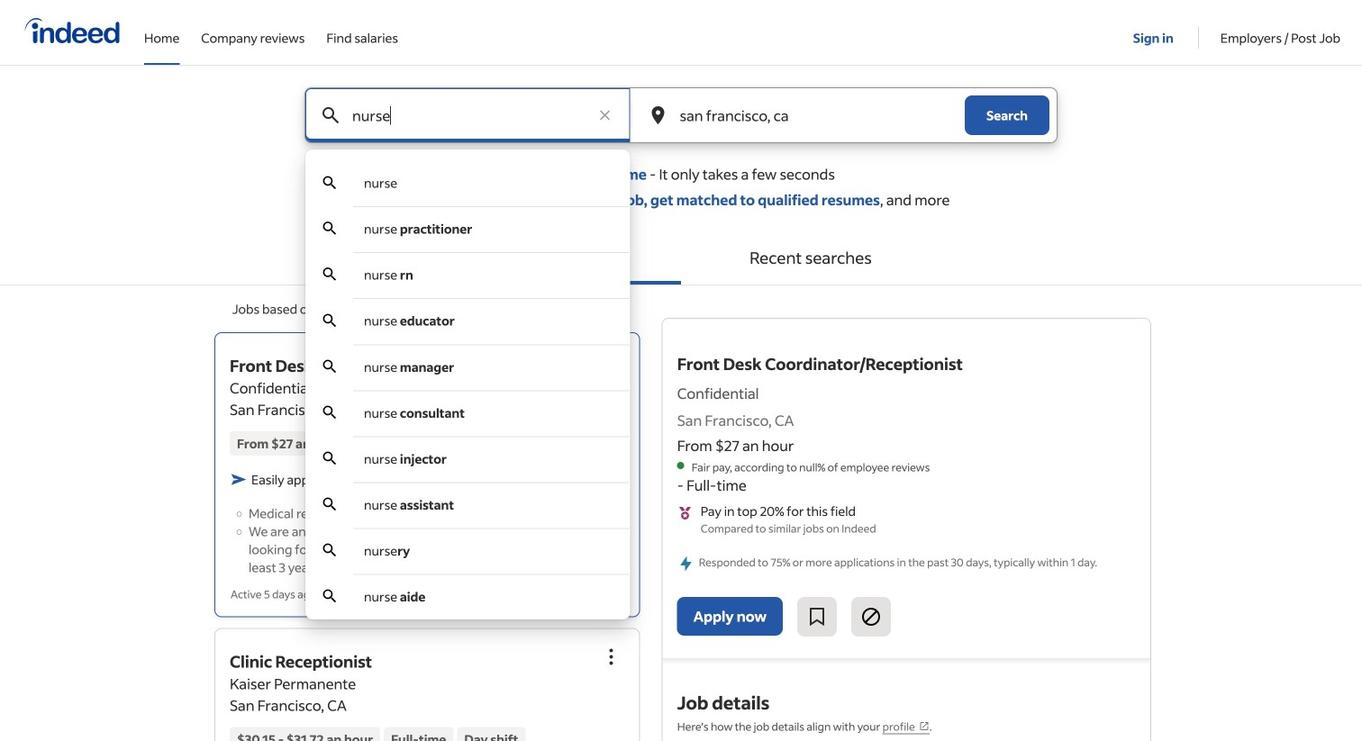 Task type: locate. For each thing, give the bounding box(es) containing it.
job actions for clinic receptionist is collapsed image
[[601, 646, 622, 668]]

group
[[592, 341, 631, 381]]

main content
[[0, 87, 1362, 741]]

tab list
[[0, 231, 1362, 286]]

None search field
[[290, 87, 1072, 620]]

clear what input image
[[596, 106, 614, 124]]



Task type: vqa. For each thing, say whether or not it's contained in the screenshot.
search field
yes



Task type: describe. For each thing, give the bounding box(es) containing it.
search suggestions list box
[[305, 160, 630, 620]]

save this job image
[[806, 606, 828, 628]]

not interested image
[[860, 606, 882, 628]]

Edit location text field
[[676, 88, 929, 142]]

job preferences (opens in a new window) image
[[919, 721, 929, 732]]

search: Job title, keywords, or company text field
[[349, 88, 587, 142]]

nurse element
[[364, 175, 397, 191]]



